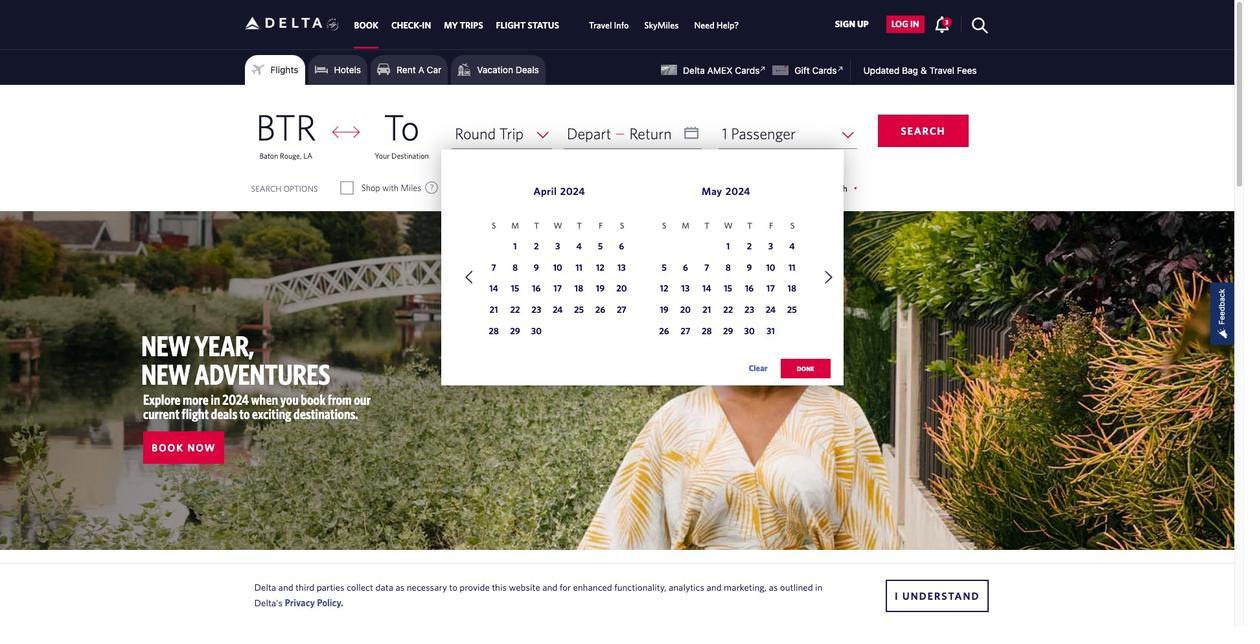 Task type: describe. For each thing, give the bounding box(es) containing it.
new year, new adventures
[[141, 329, 330, 391]]

to inside the explore more in 2024 when you book from our current flight deals to exciting destinations.
[[239, 406, 250, 422]]

3 for april 2024
[[555, 241, 560, 251]]

2 7 from the left
[[704, 262, 709, 272]]

book for book now
[[152, 442, 184, 454]]

amex
[[707, 65, 733, 76]]

1 as from the left
[[395, 582, 405, 593]]

1 vertical spatial 12 link
[[656, 281, 673, 298]]

1 horizontal spatial travel
[[929, 65, 954, 76]]

none text field inside book tab panel
[[563, 119, 702, 149]]

delta amex cards link
[[661, 63, 769, 76]]

updated bag & travel fees
[[863, 65, 977, 76]]

experience
[[640, 587, 704, 598]]

i understand button
[[886, 580, 989, 612]]

25 for 2nd the "25" link from the left
[[787, 305, 797, 315]]

1 24 link from the left
[[549, 303, 566, 320]]

2 15 from the left
[[724, 283, 732, 294]]

1 for 1 link for may
[[726, 241, 730, 251]]

our
[[354, 391, 371, 408]]

2 cards from the left
[[812, 65, 837, 76]]

1 vertical spatial 20 link
[[677, 303, 694, 320]]

1 passenger
[[722, 124, 796, 143]]

collect
[[347, 582, 373, 593]]

website
[[509, 582, 540, 593]]

1 30 from the left
[[531, 326, 542, 336]]

book now link
[[143, 432, 224, 464]]

year,
[[195, 329, 254, 362]]

16 for first 16 link from left
[[532, 283, 541, 294]]

your
[[375, 151, 390, 160]]

1 vertical spatial 5 link
[[656, 260, 673, 277]]

a
[[418, 64, 424, 75]]

4 s from the left
[[790, 221, 795, 231]]

may
[[702, 185, 722, 197]]

w for may
[[724, 221, 733, 231]]

marketing,
[[724, 582, 767, 593]]

3 link for april 2024
[[549, 239, 566, 256]]

sign up link
[[830, 15, 874, 33]]

privacy
[[285, 597, 315, 608]]

1 24 from the left
[[553, 305, 563, 315]]

may 2024
[[702, 185, 750, 197]]

21 for first 21 link from right
[[703, 305, 711, 315]]

1 10 link from the left
[[549, 260, 566, 277]]

advanced search
[[781, 183, 847, 194]]

31
[[767, 326, 775, 336]]

2 16 link from the left
[[741, 281, 758, 298]]

baton
[[259, 151, 278, 160]]

trips
[[460, 20, 483, 31]]

understand
[[902, 590, 980, 602]]

0 vertical spatial 19
[[596, 283, 605, 294]]

skyteam image
[[326, 4, 339, 45]]

privacy policy. link
[[285, 597, 343, 608]]

3 t from the left
[[704, 221, 710, 231]]

this
[[492, 582, 507, 593]]

2 22 link from the left
[[720, 303, 737, 320]]

0 horizontal spatial 12
[[596, 262, 604, 272]]

hotels link
[[315, 60, 361, 80]]

btr
[[256, 106, 316, 148]]

search options
[[251, 184, 318, 193]]

sign up
[[835, 19, 869, 29]]

3 and from the left
[[707, 582, 722, 593]]

0 vertical spatial 20 link
[[613, 281, 630, 298]]

1 horizontal spatial 27 link
[[677, 324, 694, 341]]

fees
[[957, 65, 977, 76]]

this link opens another site in a new window that may not follow the same accessibility policies as delta air lines. image
[[834, 63, 846, 75]]

0 vertical spatial 13
[[617, 262, 626, 272]]

0 vertical spatial 26
[[595, 305, 605, 315]]

25 for first the "25" link from the left
[[574, 305, 584, 315]]

1 23 from the left
[[532, 305, 541, 315]]

0 vertical spatial 13 link
[[613, 260, 630, 277]]

22 for 2nd 22 link from the right
[[510, 305, 520, 315]]

2 11 link from the left
[[784, 260, 800, 277]]

1 vertical spatial 6 link
[[677, 260, 694, 277]]

2 17 link from the left
[[762, 281, 779, 298]]

round
[[455, 124, 496, 143]]

2 link for may 2024
[[741, 239, 758, 256]]

0 vertical spatial 19 link
[[592, 281, 609, 298]]

2 7 link from the left
[[698, 260, 715, 277]]

1 16 link from the left
[[528, 281, 545, 298]]

1 25 link from the left
[[571, 303, 587, 320]]

data
[[375, 582, 393, 593]]

outlined
[[780, 582, 813, 593]]

6 for bottom "6" link
[[683, 262, 688, 272]]

0 horizontal spatial 12 link
[[592, 260, 609, 277]]

1 18 link from the left
[[571, 281, 587, 298]]

need help?
[[694, 20, 739, 31]]

27 for rightmost 27 link
[[681, 326, 690, 336]]

check-in link
[[391, 14, 431, 37]]

2 28 link from the left
[[698, 324, 715, 341]]

flight status
[[496, 20, 559, 31]]

2 t from the left
[[577, 221, 582, 231]]

this link opens another site in a new window that may not follow the same accessibility policies as delta air lines. image
[[757, 63, 769, 75]]

advanced search link
[[781, 183, 857, 194]]

29 for second 29 link
[[723, 326, 733, 336]]

tab list containing book
[[348, 0, 747, 49]]

round trip
[[455, 124, 524, 143]]

2 21 link from the left
[[698, 303, 715, 320]]

depart
[[567, 124, 611, 143]]

2 8 from the left
[[725, 262, 731, 272]]

miles
[[401, 183, 421, 193]]

calendar expanded, use arrow keys to select date application
[[441, 150, 843, 392]]

1 18 from the left
[[575, 283, 583, 294]]

you
[[280, 391, 299, 408]]

1 vertical spatial 19
[[660, 305, 669, 315]]

refundable fares
[[477, 183, 540, 193]]

vacation deals
[[477, 64, 539, 75]]

vacation
[[477, 64, 513, 75]]

my
[[444, 20, 458, 31]]

2 29 link from the left
[[720, 324, 737, 341]]

book tab panel
[[0, 85, 1234, 392]]

2 horizontal spatial 3 link
[[934, 15, 952, 32]]

with
[[382, 183, 399, 193]]

destination
[[391, 151, 429, 160]]

trip
[[499, 124, 524, 143]]

10 for second '10' "link" from left
[[766, 262, 775, 272]]

sign
[[835, 19, 855, 29]]

0 horizontal spatial 6 link
[[613, 239, 630, 256]]

m for april
[[511, 221, 519, 231]]

2 9 link from the left
[[741, 260, 758, 277]]

april 2024
[[533, 185, 585, 197]]

updated bag & travel fees link
[[850, 65, 977, 76]]

29 for second 29 link from the right
[[510, 326, 520, 336]]

destinations.
[[294, 406, 358, 422]]

4 t from the left
[[747, 221, 752, 231]]

1 vertical spatial 26 link
[[656, 324, 673, 341]]

done button
[[781, 359, 830, 379]]

more
[[183, 391, 209, 408]]

shop with miles
[[361, 183, 421, 193]]

28 for second 28 link from the left
[[702, 326, 712, 336]]

flight
[[496, 20, 526, 31]]

travel info
[[589, 20, 629, 31]]

advanced
[[781, 183, 820, 194]]

1 horizontal spatial 20
[[680, 305, 691, 315]]

now
[[187, 442, 216, 454]]

2 11 from the left
[[789, 262, 795, 272]]

2 18 from the left
[[788, 283, 796, 294]]

1 horizontal spatial 13
[[681, 283, 690, 294]]

up
[[857, 19, 869, 29]]

delta's
[[254, 597, 283, 608]]

delta for delta amex cards
[[683, 65, 705, 76]]

deals
[[211, 406, 237, 422]]

2 14 link from the left
[[698, 281, 715, 298]]

4 link for april 2024
[[571, 239, 587, 256]]

0 vertical spatial 27 link
[[613, 303, 630, 320]]

info
[[614, 20, 629, 31]]

My dates are flexible checkbox
[[573, 181, 584, 194]]

0 vertical spatial 20
[[616, 283, 627, 294]]

necessary
[[407, 582, 447, 593]]

return
[[629, 124, 672, 143]]

status
[[528, 20, 559, 31]]

gift cards link
[[773, 63, 846, 76]]

i
[[895, 590, 899, 602]]

2 horizontal spatial 3
[[945, 18, 949, 26]]

2 30 from the left
[[744, 326, 755, 336]]

4 link for may 2024
[[784, 239, 800, 256]]

clear button
[[749, 359, 768, 378]]

search
[[822, 183, 847, 194]]

clear
[[749, 364, 768, 373]]

delta for delta and third parties collect data as necessary to provide this website and for enhanced functionality, analytics and marketing, as outlined in delta's
[[254, 582, 276, 593]]

the
[[521, 587, 541, 598]]

bag
[[902, 65, 918, 76]]

1 horizontal spatial 26
[[659, 326, 669, 336]]

need help? link
[[694, 14, 739, 37]]



Task type: locate. For each thing, give the bounding box(es) containing it.
1 left passenger
[[722, 124, 727, 143]]

1 horizontal spatial 19 link
[[656, 303, 673, 320]]

6 for the leftmost "6" link
[[619, 241, 624, 251]]

when
[[251, 391, 278, 408]]

0 vertical spatial 5 link
[[592, 239, 609, 256]]

1 8 link from the left
[[507, 260, 524, 277]]

book inside tab list
[[354, 20, 378, 31]]

1 link for april
[[507, 239, 524, 256]]

0 horizontal spatial 7 link
[[485, 260, 502, 277]]

2 and from the left
[[542, 582, 557, 593]]

2
[[534, 241, 539, 251], [747, 241, 752, 251]]

0 horizontal spatial 30 link
[[528, 324, 545, 341]]

third
[[296, 582, 314, 593]]

2 24 link from the left
[[762, 303, 779, 320]]

1 horizontal spatial 21 link
[[698, 303, 715, 320]]

1 14 from the left
[[489, 283, 498, 294]]

1 vertical spatial 27
[[681, 326, 690, 336]]

2 4 from the left
[[789, 241, 795, 251]]

2 17 from the left
[[767, 283, 775, 294]]

0 horizontal spatial 2 link
[[528, 239, 545, 256]]

1 15 from the left
[[511, 283, 519, 294]]

1 cards from the left
[[735, 65, 760, 76]]

Shop with Miles checkbox
[[341, 181, 353, 194]]

2 23 from the left
[[745, 305, 754, 315]]

delta air lines image
[[245, 3, 322, 43]]

2 link down may 2024
[[741, 239, 758, 256]]

2 28 from the left
[[702, 326, 712, 336]]

1 link for may
[[720, 239, 737, 256]]

2 18 link from the left
[[784, 281, 800, 298]]

0 horizontal spatial 16
[[532, 283, 541, 294]]

1 15 link from the left
[[507, 281, 524, 298]]

as left 'outlined'
[[769, 582, 778, 593]]

the delta customer experience
[[521, 587, 704, 598]]

17
[[554, 283, 562, 294], [767, 283, 775, 294]]

rent a car link
[[377, 60, 441, 80]]

vacation deals link
[[458, 60, 539, 80]]

travel inside tab list
[[589, 20, 612, 31]]

1 29 from the left
[[510, 326, 520, 336]]

1 and from the left
[[278, 582, 293, 593]]

skymiles link
[[644, 14, 679, 37]]

to inside 'delta and third parties collect data as necessary to provide this website and for enhanced functionality, analytics and marketing, as outlined in delta's'
[[449, 582, 457, 593]]

0 horizontal spatial 19
[[596, 283, 605, 294]]

to your destination
[[375, 106, 429, 160]]

14 link
[[485, 281, 502, 298], [698, 281, 715, 298]]

0 horizontal spatial 2
[[534, 241, 539, 251]]

2 4 link from the left
[[784, 239, 800, 256]]

3 for may 2024
[[768, 241, 773, 251]]

cards
[[735, 65, 760, 76], [812, 65, 837, 76]]

4 for may 2024
[[789, 241, 795, 251]]

2 9 from the left
[[747, 262, 752, 272]]

and left third
[[278, 582, 293, 593]]

1 horizontal spatial f
[[769, 221, 773, 231]]

0 horizontal spatial 7
[[491, 262, 496, 272]]

1 horizontal spatial 2024
[[560, 185, 585, 197]]

4 for april 2024
[[576, 241, 582, 251]]

0 horizontal spatial 1 link
[[507, 239, 524, 256]]

2 15 link from the left
[[720, 281, 737, 298]]

1 29 link from the left
[[507, 324, 524, 341]]

0 vertical spatial 26 link
[[592, 303, 609, 320]]

0 horizontal spatial 3 link
[[549, 239, 566, 256]]

0 horizontal spatial 29 link
[[507, 324, 524, 341]]

2 2 link from the left
[[741, 239, 758, 256]]

0 horizontal spatial 22
[[510, 305, 520, 315]]

rouge,
[[280, 151, 302, 160]]

cards right amex
[[735, 65, 760, 76]]

1 22 from the left
[[510, 305, 520, 315]]

1 horizontal spatial 6 link
[[677, 260, 694, 277]]

0 horizontal spatial 22 link
[[507, 303, 524, 320]]

1 vertical spatial 13 link
[[677, 281, 694, 298]]

19
[[596, 283, 605, 294], [660, 305, 669, 315]]

1 4 from the left
[[576, 241, 582, 251]]

3 s from the left
[[662, 221, 666, 231]]

1 horizontal spatial 5
[[662, 262, 667, 272]]

enhanced
[[573, 582, 612, 593]]

search for search options
[[251, 184, 282, 193]]

0 horizontal spatial f
[[599, 221, 603, 231]]

explore more in 2024 when you book from our current flight deals to exciting destinations. link
[[143, 391, 371, 422]]

1 horizontal spatial 25
[[787, 305, 797, 315]]

1 horizontal spatial 12
[[660, 283, 668, 294]]

help?
[[717, 20, 739, 31]]

1 21 from the left
[[490, 305, 498, 315]]

1 30 link from the left
[[528, 324, 545, 341]]

1 horizontal spatial 5 link
[[656, 260, 673, 277]]

1 horizontal spatial 9
[[747, 262, 752, 272]]

2 30 link from the left
[[741, 324, 758, 341]]

1 7 link from the left
[[485, 260, 502, 277]]

1 11 link from the left
[[571, 260, 587, 277]]

as
[[395, 582, 405, 593], [769, 582, 778, 593]]

3
[[945, 18, 949, 26], [555, 241, 560, 251], [768, 241, 773, 251]]

2 w from the left
[[724, 221, 733, 231]]

m for may
[[682, 221, 689, 231]]

book
[[301, 391, 326, 408]]

4 down my dates are flexible checkbox
[[576, 241, 582, 251]]

1 10 from the left
[[553, 262, 562, 272]]

in inside the explore more in 2024 when you book from our current flight deals to exciting destinations.
[[211, 391, 220, 408]]

1 8 from the left
[[512, 262, 518, 272]]

2 horizontal spatial and
[[707, 582, 722, 593]]

1 14 link from the left
[[485, 281, 502, 298]]

delta inside delta amex cards link
[[683, 65, 705, 76]]

0 horizontal spatial 20
[[616, 283, 627, 294]]

0 vertical spatial book
[[354, 20, 378, 31]]

1 1 link from the left
[[507, 239, 524, 256]]

2 f from the left
[[769, 221, 773, 231]]

11
[[576, 262, 582, 272], [789, 262, 795, 272]]

0 vertical spatial 12
[[596, 262, 604, 272]]

1
[[722, 124, 727, 143], [513, 241, 517, 251], [726, 241, 730, 251]]

f for may 2024
[[769, 221, 773, 231]]

0 horizontal spatial 21 link
[[485, 303, 502, 320]]

1 22 link from the left
[[507, 303, 524, 320]]

1 horizontal spatial 14 link
[[698, 281, 715, 298]]

explore more in 2024 when you book from our current flight deals to exciting destinations.
[[143, 391, 371, 422]]

0 horizontal spatial 8
[[512, 262, 518, 272]]

log in button
[[886, 15, 924, 33]]

search down baton
[[251, 184, 282, 193]]

search down &
[[901, 125, 946, 137]]

current
[[143, 406, 179, 422]]

2 22 from the left
[[723, 305, 733, 315]]

1 2 from the left
[[534, 241, 539, 251]]

t down may 2024
[[747, 221, 752, 231]]

2 23 link from the left
[[741, 303, 758, 320]]

3 link for may 2024
[[762, 239, 779, 256]]

w for april
[[554, 221, 562, 231]]

search for search
[[901, 125, 946, 137]]

1 9 link from the left
[[528, 260, 545, 277]]

22 link
[[507, 303, 524, 320], [720, 303, 737, 320]]

1 m from the left
[[511, 221, 519, 231]]

0 horizontal spatial 17 link
[[549, 281, 566, 298]]

1 23 link from the left
[[528, 303, 545, 320]]

2024 left when
[[222, 391, 249, 408]]

1 horizontal spatial 20 link
[[677, 303, 694, 320]]

1 horizontal spatial w
[[724, 221, 733, 231]]

1 horizontal spatial 24 link
[[762, 303, 779, 320]]

0 horizontal spatial cards
[[735, 65, 760, 76]]

t down my dates are flexible checkbox
[[577, 221, 582, 231]]

1 horizontal spatial cards
[[812, 65, 837, 76]]

btr baton rouge, la
[[256, 106, 316, 160]]

2 25 from the left
[[787, 305, 797, 315]]

2 25 link from the left
[[784, 303, 800, 320]]

1 vertical spatial 12
[[660, 283, 668, 294]]

check-
[[391, 20, 422, 31]]

21 link
[[485, 303, 502, 320], [698, 303, 715, 320]]

1 for 1 link for april
[[513, 241, 517, 251]]

0 horizontal spatial 5 link
[[592, 239, 609, 256]]

1 vertical spatial 5
[[662, 262, 667, 272]]

book for book
[[354, 20, 378, 31]]

27 for the topmost 27 link
[[617, 305, 626, 315]]

1 horizontal spatial 24
[[766, 305, 776, 315]]

0 horizontal spatial 30
[[531, 326, 542, 336]]

2 10 link from the left
[[762, 260, 779, 277]]

search inside button
[[901, 125, 946, 137]]

1 28 from the left
[[489, 326, 499, 336]]

&
[[921, 65, 927, 76]]

2 29 from the left
[[723, 326, 733, 336]]

1 horizontal spatial 17
[[767, 283, 775, 294]]

1 f from the left
[[599, 221, 603, 231]]

april
[[533, 185, 557, 197]]

book
[[354, 20, 378, 31], [152, 442, 184, 454]]

delta up delta's
[[254, 582, 276, 593]]

28 for second 28 link from right
[[489, 326, 499, 336]]

1 t from the left
[[534, 221, 539, 231]]

5 for the topmost 5 link
[[598, 241, 603, 251]]

1 vertical spatial 20
[[680, 305, 691, 315]]

refundable
[[477, 183, 518, 193]]

0 horizontal spatial 14 link
[[485, 281, 502, 298]]

19 link
[[592, 281, 609, 298], [656, 303, 673, 320]]

i understand
[[895, 590, 980, 602]]

20
[[616, 283, 627, 294], [680, 305, 691, 315]]

0 vertical spatial 27
[[617, 305, 626, 315]]

31 link
[[762, 324, 779, 341]]

flight
[[182, 406, 209, 422]]

1 horizontal spatial 21
[[703, 305, 711, 315]]

1 7 from the left
[[491, 262, 496, 272]]

1 horizontal spatial 16 link
[[741, 281, 758, 298]]

10 for second '10' "link" from the right
[[553, 262, 562, 272]]

book now
[[152, 442, 216, 454]]

1 horizontal spatial 12 link
[[656, 281, 673, 298]]

1 horizontal spatial 3
[[768, 241, 773, 251]]

18 link
[[571, 281, 587, 298], [784, 281, 800, 298]]

1 vertical spatial book
[[152, 442, 184, 454]]

t down april
[[534, 221, 539, 231]]

28 link
[[485, 324, 502, 341], [698, 324, 715, 341]]

1 horizontal spatial 22 link
[[720, 303, 737, 320]]

0 horizontal spatial 4
[[576, 241, 582, 251]]

15
[[511, 283, 519, 294], [724, 283, 732, 294]]

1 s from the left
[[492, 221, 496, 231]]

in
[[910, 19, 919, 29], [211, 391, 220, 408], [815, 582, 822, 593]]

adventures
[[195, 358, 330, 391]]

1 horizontal spatial 26 link
[[656, 324, 673, 341]]

1 horizontal spatial 30
[[744, 326, 755, 336]]

2 link down april
[[528, 239, 545, 256]]

1 vertical spatial 6
[[683, 262, 688, 272]]

1 link down refundable fares
[[507, 239, 524, 256]]

2 16 from the left
[[745, 283, 754, 294]]

2 s from the left
[[620, 221, 624, 231]]

delta
[[544, 587, 577, 598]]

Round Trip field
[[452, 119, 552, 149]]

4 link down april 2024
[[571, 239, 587, 256]]

1 horizontal spatial 18
[[788, 283, 796, 294]]

in right 'outlined'
[[815, 582, 822, 593]]

2 for april 2024
[[534, 241, 539, 251]]

in right more
[[211, 391, 220, 408]]

and left for
[[542, 582, 557, 593]]

1 link
[[507, 239, 524, 256], [720, 239, 737, 256]]

0 horizontal spatial 25 link
[[571, 303, 587, 320]]

1 link down may 2024
[[720, 239, 737, 256]]

24
[[553, 305, 563, 315], [766, 305, 776, 315]]

0 horizontal spatial 17
[[554, 283, 562, 294]]

0 horizontal spatial 8 link
[[507, 260, 524, 277]]

1 for 1 passenger
[[722, 124, 727, 143]]

0 horizontal spatial 23
[[532, 305, 541, 315]]

2 as from the left
[[769, 582, 778, 593]]

23
[[532, 305, 541, 315], [745, 305, 754, 315]]

0 horizontal spatial 23 link
[[528, 303, 545, 320]]

cards right gift
[[812, 65, 837, 76]]

0 horizontal spatial 13
[[617, 262, 626, 272]]

15 link
[[507, 281, 524, 298], [720, 281, 737, 298]]

to left provide
[[449, 582, 457, 593]]

as right "data" at the left bottom of page
[[395, 582, 405, 593]]

2024 for april 2024
[[560, 185, 585, 197]]

1 horizontal spatial 13 link
[[677, 281, 694, 298]]

1 11 from the left
[[576, 262, 582, 272]]

0 horizontal spatial 19 link
[[592, 281, 609, 298]]

delta left amex
[[683, 65, 705, 76]]

20 link
[[613, 281, 630, 298], [677, 303, 694, 320]]

log
[[891, 19, 908, 29]]

2024 right may at top right
[[726, 185, 750, 197]]

my trips link
[[444, 14, 483, 37]]

1 17 from the left
[[554, 283, 562, 294]]

1 4 link from the left
[[571, 239, 587, 256]]

gift cards
[[795, 65, 837, 76]]

tab list
[[348, 0, 747, 49]]

1 Passenger field
[[719, 119, 857, 149]]

0 vertical spatial in
[[910, 19, 919, 29]]

2024 inside the explore more in 2024 when you book from our current flight deals to exciting destinations.
[[222, 391, 249, 408]]

1 horizontal spatial 27
[[681, 326, 690, 336]]

2 for may 2024
[[747, 241, 752, 251]]

2 8 link from the left
[[720, 260, 737, 277]]

2 1 link from the left
[[720, 239, 737, 256]]

24 link
[[549, 303, 566, 320], [762, 303, 779, 320]]

1 vertical spatial travel
[[929, 65, 954, 76]]

0 vertical spatial travel
[[589, 20, 612, 31]]

7 link
[[485, 260, 502, 277], [698, 260, 715, 277]]

0 horizontal spatial 3
[[555, 241, 560, 251]]

1 17 link from the left
[[549, 281, 566, 298]]

2024 for may 2024
[[726, 185, 750, 197]]

0 horizontal spatial 25
[[574, 305, 584, 315]]

1 down refundable fares
[[513, 241, 517, 251]]

2 24 from the left
[[766, 305, 776, 315]]

5 for bottom 5 link
[[662, 262, 667, 272]]

and right "analytics"
[[707, 582, 722, 593]]

delta inside 'delta and third parties collect data as necessary to provide this website and for enhanced functionality, analytics and marketing, as outlined in delta's'
[[254, 582, 276, 593]]

to right deals
[[239, 406, 250, 422]]

0 horizontal spatial 10 link
[[549, 260, 566, 277]]

4 link down advanced
[[784, 239, 800, 256]]

1 horizontal spatial delta
[[683, 65, 705, 76]]

travel left info
[[589, 20, 612, 31]]

2 new from the top
[[141, 358, 190, 391]]

2 10 from the left
[[766, 262, 775, 272]]

27 link
[[613, 303, 630, 320], [677, 324, 694, 341]]

1 21 link from the left
[[485, 303, 502, 320]]

to
[[384, 106, 420, 148]]

0 horizontal spatial 9
[[534, 262, 539, 272]]

s
[[492, 221, 496, 231], [620, 221, 624, 231], [662, 221, 666, 231], [790, 221, 795, 231]]

2 vertical spatial in
[[815, 582, 822, 593]]

0 horizontal spatial 28
[[489, 326, 499, 336]]

12 link
[[592, 260, 609, 277], [656, 281, 673, 298]]

1 new from the top
[[141, 329, 190, 362]]

2 link for april 2024
[[528, 239, 545, 256]]

2 21 from the left
[[703, 305, 711, 315]]

skymiles
[[644, 20, 679, 31]]

22 for first 22 link from right
[[723, 305, 733, 315]]

passenger
[[731, 124, 796, 143]]

0 horizontal spatial 11 link
[[571, 260, 587, 277]]

w down april 2024
[[554, 221, 562, 231]]

log in
[[891, 19, 919, 29]]

rent
[[397, 64, 416, 75]]

1 horizontal spatial 10
[[766, 262, 775, 272]]

in right the 'log'
[[910, 19, 919, 29]]

book right the skyteam image
[[354, 20, 378, 31]]

book left now
[[152, 442, 184, 454]]

29 link
[[507, 324, 524, 341], [720, 324, 737, 341]]

t down may at top right
[[704, 221, 710, 231]]

16 for second 16 link from left
[[745, 283, 754, 294]]

updated
[[863, 65, 900, 76]]

fares
[[521, 183, 540, 193]]

1 horizontal spatial 14
[[702, 283, 711, 294]]

travel right &
[[929, 65, 954, 76]]

delta and third parties collect data as necessary to provide this website and for enhanced functionality, analytics and marketing, as outlined in delta's
[[254, 582, 822, 608]]

2 down april
[[534, 241, 539, 251]]

0 horizontal spatial 26
[[595, 305, 605, 315]]

22
[[510, 305, 520, 315], [723, 305, 733, 315]]

w down may 2024
[[724, 221, 733, 231]]

0 horizontal spatial 27 link
[[613, 303, 630, 320]]

2 2 from the left
[[747, 241, 752, 251]]

flight status link
[[496, 14, 559, 37]]

hotels
[[334, 64, 361, 75]]

in inside 'delta and third parties collect data as necessary to provide this website and for enhanced functionality, analytics and marketing, as outlined in delta's'
[[815, 582, 822, 593]]

None text field
[[563, 119, 702, 149]]

2 14 from the left
[[702, 283, 711, 294]]

1 9 from the left
[[534, 262, 539, 272]]

1 inside field
[[722, 124, 727, 143]]

1 w from the left
[[554, 221, 562, 231]]

exciting
[[252, 406, 291, 422]]

1 horizontal spatial 23
[[745, 305, 754, 315]]

0 horizontal spatial 11
[[576, 262, 582, 272]]

0 horizontal spatial 18
[[575, 283, 583, 294]]

f for april 2024
[[599, 221, 603, 231]]

1 25 from the left
[[574, 305, 584, 315]]

options
[[283, 184, 318, 193]]

21 for first 21 link from left
[[490, 305, 498, 315]]

1 horizontal spatial 18 link
[[784, 281, 800, 298]]

2 down may 2024
[[747, 241, 752, 251]]

2024 right april
[[560, 185, 585, 197]]

2 m from the left
[[682, 221, 689, 231]]

1 2 link from the left
[[528, 239, 545, 256]]

in inside button
[[910, 19, 919, 29]]

1 vertical spatial delta
[[254, 582, 276, 593]]

0 horizontal spatial 15
[[511, 283, 519, 294]]

1 horizontal spatial 19
[[660, 305, 669, 315]]

1 down may 2024
[[726, 241, 730, 251]]

4 down advanced
[[789, 241, 795, 251]]

1 28 link from the left
[[485, 324, 502, 341]]

1 16 from the left
[[532, 283, 541, 294]]

privacy policy.
[[285, 597, 343, 608]]

1 horizontal spatial 7
[[704, 262, 709, 272]]



Task type: vqa. For each thing, say whether or not it's contained in the screenshot.


